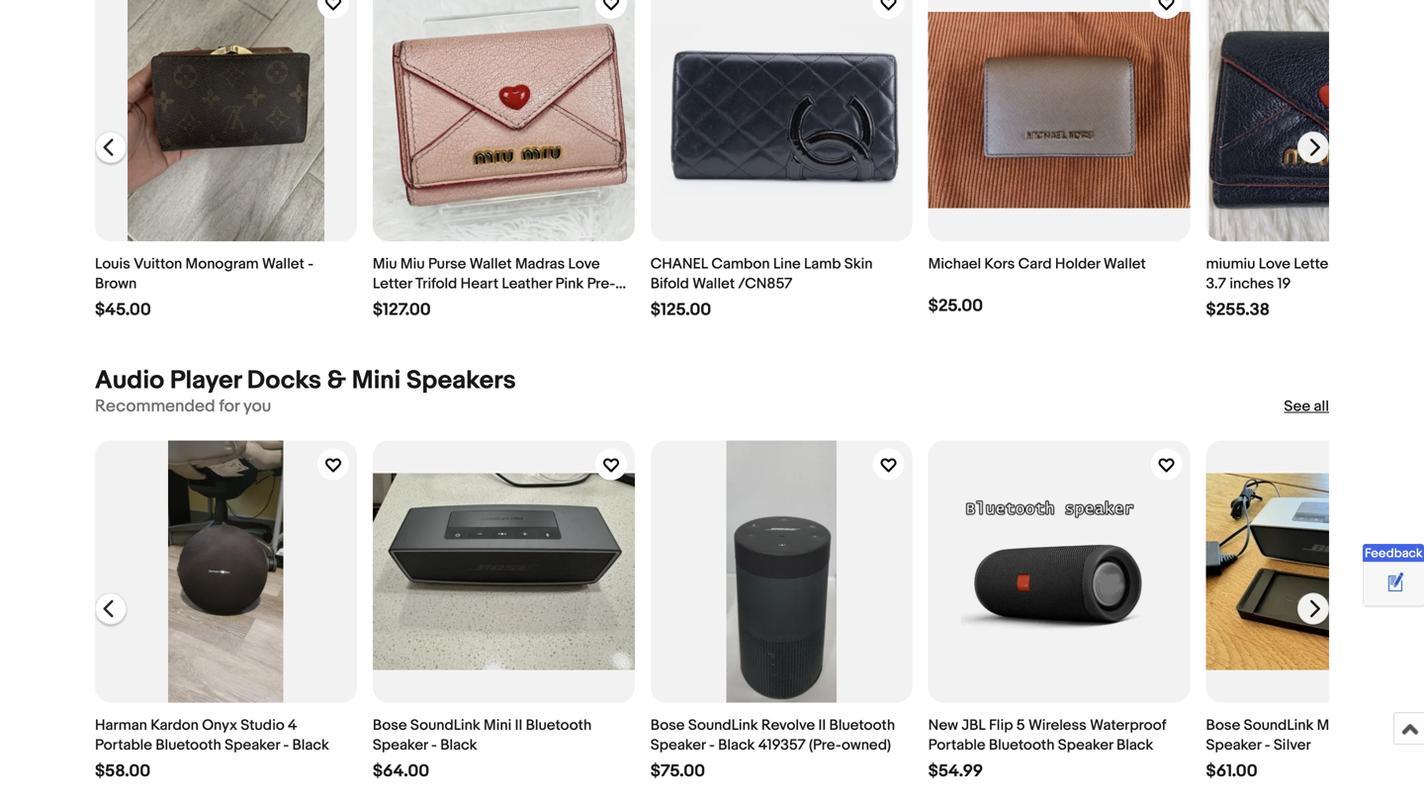 Task type: vqa. For each thing, say whether or not it's contained in the screenshot.
middle Mini
yes



Task type: describe. For each thing, give the bounding box(es) containing it.
1 miu from the left
[[373, 255, 397, 273]]

- inside bose soundlink revolve ii bluetooth speaker - black 419357 (pre-owned) $75.00
[[709, 736, 715, 754]]

$58.00 text field
[[95, 761, 151, 782]]

all
[[1314, 398, 1329, 416]]

- inside louis vuitton monogram wallet - brown $45.00
[[308, 255, 314, 273]]

wallet right the holder
[[1104, 255, 1146, 273]]

speakers
[[406, 365, 516, 396]]

line
[[773, 255, 801, 273]]

&
[[327, 365, 346, 396]]

feedback
[[1365, 546, 1423, 561]]

see all
[[1284, 398, 1329, 416]]

docks
[[247, 365, 321, 396]]

$125.00
[[651, 300, 711, 320]]

$255.38
[[1206, 300, 1270, 320]]

- inside "bose soundlink mini ii bluetooth speaker - black $64.00"
[[431, 736, 437, 754]]

wallet inside chanel cambon line lamb skin bifold wallet /cn857 $125.00
[[693, 275, 735, 293]]

audio player docks & mini speakers
[[95, 365, 516, 396]]

wallet inside miumiu love letter fold wallet bl $255.38
[[1369, 255, 1411, 273]]

jbl
[[962, 717, 986, 734]]

speaker inside bose soundlink revolve ii bluetooth speaker - black 419357 (pre-owned) $75.00
[[651, 736, 706, 754]]

chanel cambon line lamb skin bifold wallet /cn857 $125.00
[[651, 255, 873, 320]]

wallet inside louis vuitton monogram wallet - brown $45.00
[[262, 255, 305, 273]]

5
[[1017, 717, 1025, 734]]

wireless
[[1029, 717, 1087, 734]]

recommended for you element
[[95, 396, 271, 417]]

miumiu
[[1206, 255, 1256, 273]]

recommended for you
[[95, 396, 271, 417]]

bose soundlink revolve ii bluetooth speaker - black 419357 (pre-owned) $75.00
[[651, 717, 895, 782]]

419357
[[758, 736, 806, 754]]

for
[[219, 396, 240, 417]]

see all link
[[1284, 397, 1329, 417]]

waterproof
[[1090, 717, 1167, 734]]

card
[[1018, 255, 1052, 273]]

$25.00
[[929, 296, 983, 316]]

kors
[[985, 255, 1015, 273]]

kardon
[[151, 717, 199, 734]]

$64.00 text field
[[373, 761, 429, 782]]

$75.00
[[651, 761, 705, 782]]

bose for $75.00
[[651, 717, 685, 734]]

bluetooth inside bose soundlink revolve ii bluetooth speaker - black 419357 (pre-owned) $75.00
[[829, 717, 895, 734]]

speaker inside harman kardon onyx studio 4 portable bluetooth speaker - black $58.00
[[225, 736, 280, 754]]

black inside 'new jbl flip 5 wireless waterproof portable bluetooth speaker black $54.99'
[[1117, 736, 1154, 754]]

silver
[[1274, 736, 1311, 754]]

michael kors card holder wallet
[[929, 255, 1146, 273]]

new jbl flip 5 wireless waterproof portable bluetooth speaker black $54.99
[[929, 717, 1167, 782]]

speaker inside "bose soundlink mini bluetooth speaker - silver $61.00"
[[1206, 736, 1262, 754]]

$255.38 text field
[[1206, 300, 1270, 320]]

bluetooth inside harman kardon onyx studio 4 portable bluetooth speaker - black $58.00
[[156, 736, 221, 754]]

love inside the miu miu purse wallet madras love letter trifold heart leather pink pre- owned
[[568, 255, 600, 273]]

bluetooth inside "bose soundlink mini ii bluetooth speaker - black $64.00"
[[526, 717, 592, 734]]

speaker inside "bose soundlink mini ii bluetooth speaker - black $64.00"
[[373, 736, 428, 754]]

bl
[[1415, 255, 1424, 273]]

pink
[[556, 275, 584, 293]]

cambon
[[712, 255, 770, 273]]

ii for 419357
[[819, 717, 826, 734]]

michael
[[929, 255, 981, 273]]

$61.00 text field
[[1206, 761, 1258, 782]]

purse
[[428, 255, 466, 273]]

ii for $64.00
[[515, 717, 523, 734]]

bluetooth inside 'new jbl flip 5 wireless waterproof portable bluetooth speaker black $54.99'
[[989, 736, 1055, 754]]

lamb
[[804, 255, 841, 273]]

onyx
[[202, 717, 237, 734]]

2 miu from the left
[[401, 255, 425, 273]]

4
[[288, 717, 297, 734]]

portable inside harman kardon onyx studio 4 portable bluetooth speaker - black $58.00
[[95, 736, 152, 754]]

$45.00 text field
[[95, 300, 151, 320]]

vuitton
[[134, 255, 182, 273]]

louis vuitton monogram wallet - brown $45.00
[[95, 255, 314, 320]]

black inside "bose soundlink mini ii bluetooth speaker - black $64.00"
[[440, 736, 477, 754]]

$127.00 text field
[[373, 300, 431, 320]]

miu miu purse wallet madras love letter trifold heart leather pink pre- owned
[[373, 255, 616, 312]]

bose for $61.00
[[1206, 717, 1241, 734]]

fold
[[1337, 255, 1366, 273]]

holder
[[1055, 255, 1101, 273]]



Task type: locate. For each thing, give the bounding box(es) containing it.
0 horizontal spatial love
[[568, 255, 600, 273]]

2 love from the left
[[1259, 255, 1291, 273]]

1 horizontal spatial love
[[1259, 255, 1291, 273]]

miu up owned
[[373, 255, 397, 273]]

0 horizontal spatial miu
[[373, 255, 397, 273]]

brown
[[95, 275, 137, 293]]

1 horizontal spatial soundlink
[[688, 717, 758, 734]]

$58.00
[[95, 761, 151, 782]]

0 horizontal spatial bose
[[373, 717, 407, 734]]

you
[[243, 396, 271, 417]]

studio
[[241, 717, 285, 734]]

wallet inside the miu miu purse wallet madras love letter trifold heart leather pink pre- owned
[[470, 255, 512, 273]]

love inside miumiu love letter fold wallet bl $255.38
[[1259, 255, 1291, 273]]

louis
[[95, 255, 130, 273]]

-
[[308, 255, 314, 273], [283, 736, 289, 754], [431, 736, 437, 754], [709, 736, 715, 754], [1265, 736, 1271, 754]]

letter inside the miu miu purse wallet madras love letter trifold heart leather pink pre- owned
[[373, 275, 412, 293]]

flip
[[989, 717, 1013, 734]]

bose inside bose soundlink revolve ii bluetooth speaker - black 419357 (pre-owned) $75.00
[[651, 717, 685, 734]]

miumiu love letter fold wallet bl $255.38
[[1206, 255, 1424, 320]]

new
[[929, 717, 958, 734]]

1 black from the left
[[292, 736, 329, 754]]

1 love from the left
[[568, 255, 600, 273]]

bluetooth inside "bose soundlink mini bluetooth speaker - silver $61.00"
[[1349, 717, 1414, 734]]

1 ii from the left
[[515, 717, 523, 734]]

1 bose from the left
[[373, 717, 407, 734]]

letter inside miumiu love letter fold wallet bl $255.38
[[1294, 255, 1333, 273]]

2 bose from the left
[[651, 717, 685, 734]]

2 horizontal spatial bose
[[1206, 717, 1241, 734]]

speaker down wireless
[[1058, 736, 1113, 754]]

0 horizontal spatial ii
[[515, 717, 523, 734]]

wallet right 'monogram'
[[262, 255, 305, 273]]

harman kardon onyx studio 4 portable bluetooth speaker - black $58.00
[[95, 717, 329, 782]]

0 horizontal spatial soundlink
[[410, 717, 480, 734]]

revolve
[[762, 717, 815, 734]]

0 horizontal spatial portable
[[95, 736, 152, 754]]

bifold
[[651, 275, 689, 293]]

mini inside "bose soundlink mini bluetooth speaker - silver $61.00"
[[1317, 717, 1345, 734]]

love right miumiu
[[1259, 255, 1291, 273]]

1 horizontal spatial bose
[[651, 717, 685, 734]]

bose soundlink mini bluetooth speaker - silver $61.00
[[1206, 717, 1414, 782]]

4 black from the left
[[1117, 736, 1154, 754]]

audio player docks & mini speakers link
[[95, 365, 516, 396]]

1 speaker from the left
[[225, 736, 280, 754]]

love up pink
[[568, 255, 600, 273]]

love
[[568, 255, 600, 273], [1259, 255, 1291, 273]]

soundlink inside "bose soundlink mini bluetooth speaker - silver $61.00"
[[1244, 717, 1314, 734]]

portable down new
[[929, 736, 986, 754]]

speaker up $75.00 text box
[[651, 736, 706, 754]]

portable inside 'new jbl flip 5 wireless waterproof portable bluetooth speaker black $54.99'
[[929, 736, 986, 754]]

soundlink inside bose soundlink revolve ii bluetooth speaker - black 419357 (pre-owned) $75.00
[[688, 717, 758, 734]]

$45.00
[[95, 300, 151, 320]]

3 black from the left
[[718, 736, 755, 754]]

speaker up $64.00
[[373, 736, 428, 754]]

miu
[[373, 255, 397, 273], [401, 255, 425, 273]]

black
[[292, 736, 329, 754], [440, 736, 477, 754], [718, 736, 755, 754], [1117, 736, 1154, 754]]

bose for $64.00
[[373, 717, 407, 734]]

bose up $61.00 text box
[[1206, 717, 1241, 734]]

0 vertical spatial letter
[[1294, 255, 1333, 273]]

speaker
[[225, 736, 280, 754], [373, 736, 428, 754], [651, 736, 706, 754], [1058, 736, 1113, 754], [1206, 736, 1262, 754]]

portable down harman
[[95, 736, 152, 754]]

1 horizontal spatial miu
[[401, 255, 425, 273]]

bose inside "bose soundlink mini ii bluetooth speaker - black $64.00"
[[373, 717, 407, 734]]

$64.00
[[373, 761, 429, 782]]

trifold
[[415, 275, 457, 293]]

/cn857
[[738, 275, 793, 293]]

2 horizontal spatial mini
[[1317, 717, 1345, 734]]

$54.99
[[929, 761, 983, 782]]

1 horizontal spatial mini
[[484, 717, 512, 734]]

2 speaker from the left
[[373, 736, 428, 754]]

1 soundlink from the left
[[410, 717, 480, 734]]

letter
[[1294, 255, 1333, 273], [373, 275, 412, 293]]

bose
[[373, 717, 407, 734], [651, 717, 685, 734], [1206, 717, 1241, 734]]

ii
[[515, 717, 523, 734], [819, 717, 826, 734]]

soundlink inside "bose soundlink mini ii bluetooth speaker - black $64.00"
[[410, 717, 480, 734]]

- inside "bose soundlink mini bluetooth speaker - silver $61.00"
[[1265, 736, 1271, 754]]

2 ii from the left
[[819, 717, 826, 734]]

monogram
[[186, 255, 259, 273]]

$54.99 text field
[[929, 761, 983, 782]]

1 horizontal spatial ii
[[819, 717, 826, 734]]

owned
[[373, 295, 422, 312]]

ii inside bose soundlink revolve ii bluetooth speaker - black 419357 (pre-owned) $75.00
[[819, 717, 826, 734]]

bose inside "bose soundlink mini bluetooth speaker - silver $61.00"
[[1206, 717, 1241, 734]]

$125.00 text field
[[651, 300, 711, 320]]

mini
[[352, 365, 401, 396], [484, 717, 512, 734], [1317, 717, 1345, 734]]

recommended
[[95, 396, 215, 417]]

soundlink for $64.00
[[410, 717, 480, 734]]

soundlink up $64.00
[[410, 717, 480, 734]]

mini inside "bose soundlink mini ii bluetooth speaker - black $64.00"
[[484, 717, 512, 734]]

4 speaker from the left
[[1058, 736, 1113, 754]]

2 soundlink from the left
[[688, 717, 758, 734]]

1 horizontal spatial letter
[[1294, 255, 1333, 273]]

black inside bose soundlink revolve ii bluetooth speaker - black 419357 (pre-owned) $75.00
[[718, 736, 755, 754]]

0 horizontal spatial letter
[[373, 275, 412, 293]]

$61.00
[[1206, 761, 1258, 782]]

0 horizontal spatial mini
[[352, 365, 401, 396]]

3 speaker from the left
[[651, 736, 706, 754]]

soundlink up silver
[[1244, 717, 1314, 734]]

wallet left bl
[[1369, 255, 1411, 273]]

pre-
[[587, 275, 616, 293]]

- inside harman kardon onyx studio 4 portable bluetooth speaker - black $58.00
[[283, 736, 289, 754]]

speaker up $61.00 text box
[[1206, 736, 1262, 754]]

wallet up heart
[[470, 255, 512, 273]]

2 black from the left
[[440, 736, 477, 754]]

$25.00 text field
[[929, 296, 983, 316]]

2 horizontal spatial soundlink
[[1244, 717, 1314, 734]]

speaker down studio
[[225, 736, 280, 754]]

soundlink up the $75.00
[[688, 717, 758, 734]]

soundlink
[[410, 717, 480, 734], [688, 717, 758, 734], [1244, 717, 1314, 734]]

bose up $64.00
[[373, 717, 407, 734]]

miu up trifold
[[401, 255, 425, 273]]

audio
[[95, 365, 164, 396]]

skin
[[845, 255, 873, 273]]

soundlink for 419357
[[688, 717, 758, 734]]

(pre-
[[809, 736, 842, 754]]

player
[[170, 365, 241, 396]]

madras
[[515, 255, 565, 273]]

chanel
[[651, 255, 708, 273]]

1 vertical spatial letter
[[373, 275, 412, 293]]

3 soundlink from the left
[[1244, 717, 1314, 734]]

5 speaker from the left
[[1206, 736, 1262, 754]]

1 horizontal spatial portable
[[929, 736, 986, 754]]

bose up $75.00 text box
[[651, 717, 685, 734]]

owned)
[[842, 736, 891, 754]]

see
[[1284, 398, 1311, 416]]

mini for black
[[484, 717, 512, 734]]

wallet
[[262, 255, 305, 273], [470, 255, 512, 273], [1104, 255, 1146, 273], [1369, 255, 1411, 273], [693, 275, 735, 293]]

heart
[[461, 275, 499, 293]]

$127.00
[[373, 300, 431, 320]]

black inside harman kardon onyx studio 4 portable bluetooth speaker - black $58.00
[[292, 736, 329, 754]]

3 bose from the left
[[1206, 717, 1241, 734]]

letter left the fold at right
[[1294, 255, 1333, 273]]

ii inside "bose soundlink mini ii bluetooth speaker - black $64.00"
[[515, 717, 523, 734]]

2 portable from the left
[[929, 736, 986, 754]]

leather
[[502, 275, 552, 293]]

speaker inside 'new jbl flip 5 wireless waterproof portable bluetooth speaker black $54.99'
[[1058, 736, 1113, 754]]

$75.00 text field
[[651, 761, 705, 782]]

1 portable from the left
[[95, 736, 152, 754]]

wallet down cambon
[[693, 275, 735, 293]]

bluetooth
[[526, 717, 592, 734], [829, 717, 895, 734], [1349, 717, 1414, 734], [156, 736, 221, 754], [989, 736, 1055, 754]]

letter up owned
[[373, 275, 412, 293]]

harman
[[95, 717, 147, 734]]

bose soundlink mini ii bluetooth speaker - black $64.00
[[373, 717, 592, 782]]

portable
[[95, 736, 152, 754], [929, 736, 986, 754]]

mini for $61.00
[[1317, 717, 1345, 734]]



